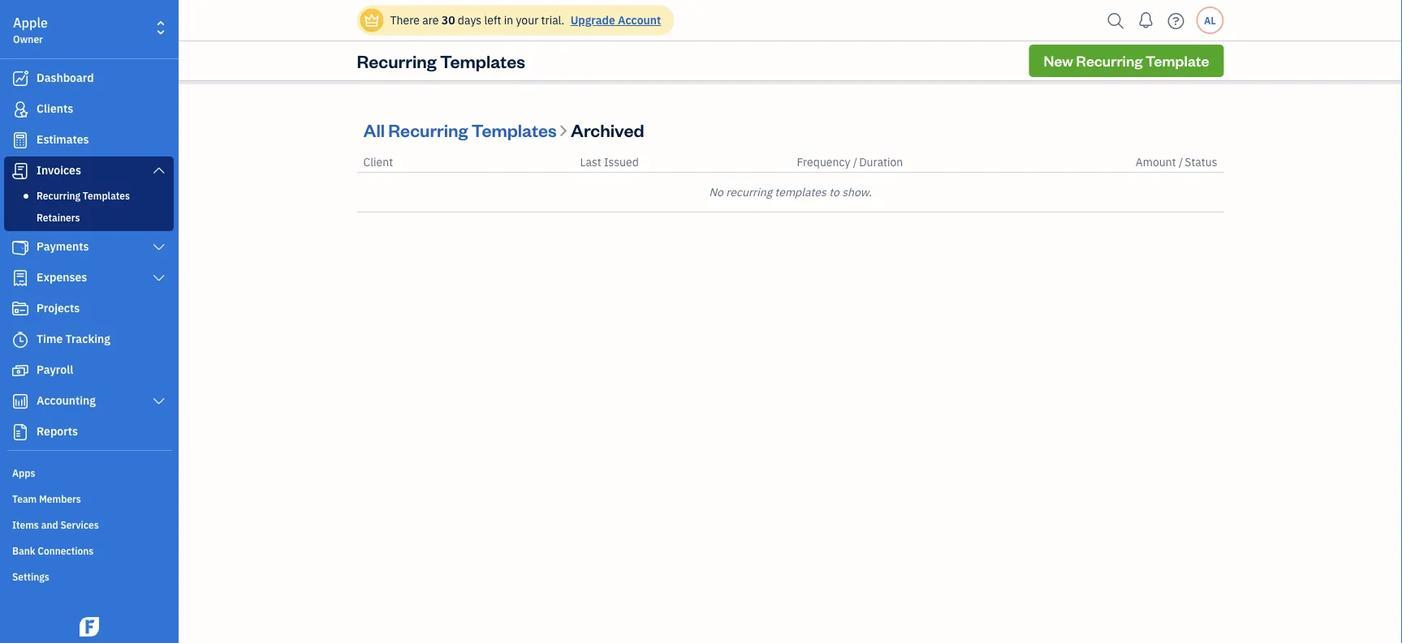 Task type: locate. For each thing, give the bounding box(es) containing it.
2 chevron large down image from the top
[[152, 241, 166, 254]]

1 vertical spatial recurring templates
[[37, 189, 130, 202]]

1 horizontal spatial /
[[1179, 155, 1183, 170]]

apps link
[[4, 460, 174, 485]]

3 chevron large down image from the top
[[152, 395, 166, 408]]

team members link
[[4, 486, 174, 511]]

amount / status
[[1136, 155, 1218, 170]]

chevron large down image inside accounting link
[[152, 395, 166, 408]]

go to help image
[[1163, 9, 1189, 33]]

templates
[[440, 49, 525, 72], [472, 118, 557, 141], [83, 189, 130, 202]]

recurring templates
[[357, 49, 525, 72], [37, 189, 130, 202]]

1 vertical spatial chevron large down image
[[152, 241, 166, 254]]

al
[[1204, 14, 1216, 27]]

1 / from the left
[[853, 155, 858, 170]]

expenses link
[[4, 264, 174, 293]]

dashboard
[[37, 70, 94, 85]]

0 horizontal spatial /
[[853, 155, 858, 170]]

connections
[[38, 545, 94, 558]]

template
[[1146, 51, 1209, 70]]

report image
[[11, 425, 30, 441]]

clients link
[[4, 95, 174, 124]]

retainers link
[[7, 208, 171, 227]]

projects link
[[4, 295, 174, 324]]

owner
[[13, 32, 43, 45]]

and
[[41, 519, 58, 532]]

2 vertical spatial chevron large down image
[[152, 395, 166, 408]]

are
[[422, 13, 439, 28]]

account
[[618, 13, 661, 28]]

new recurring template link
[[1029, 45, 1224, 77]]

no
[[709, 185, 723, 200]]

trial.
[[541, 13, 565, 28]]

tracking
[[65, 332, 110, 347]]

bank
[[12, 545, 35, 558]]

2 vertical spatial templates
[[83, 189, 130, 202]]

/ left duration link
[[853, 155, 858, 170]]

al button
[[1196, 6, 1224, 34]]

reports link
[[4, 418, 174, 447]]

main element
[[0, 0, 219, 644]]

days
[[458, 13, 482, 28]]

last issued link
[[580, 155, 639, 170]]

to
[[829, 185, 840, 200]]

settings
[[12, 571, 49, 584]]

team members
[[12, 493, 81, 506]]

1 horizontal spatial recurring templates
[[357, 49, 525, 72]]

items and services
[[12, 519, 99, 532]]

chevron large down image up recurring templates 'link'
[[152, 164, 166, 177]]

chevron large down image for invoices
[[152, 164, 166, 177]]

bank connections link
[[4, 538, 174, 563]]

30
[[442, 13, 455, 28]]

2 / from the left
[[1179, 155, 1183, 170]]

members
[[39, 493, 81, 506]]

retainers
[[37, 211, 80, 224]]

recurring
[[357, 49, 437, 72], [1076, 51, 1143, 70], [388, 118, 468, 141], [37, 189, 80, 202]]

1 chevron large down image from the top
[[152, 164, 166, 177]]

reports
[[37, 424, 78, 439]]

new recurring template
[[1044, 51, 1209, 70]]

chevron large down image down the "payroll" link
[[152, 395, 166, 408]]

estimates
[[37, 132, 89, 147]]

chevron large down image inside "invoices" link
[[152, 164, 166, 177]]

bank connections
[[12, 545, 94, 558]]

recurring templates down 30
[[357, 49, 525, 72]]

projects
[[37, 301, 80, 316]]

chevron large down image for payments
[[152, 241, 166, 254]]

dashboard image
[[11, 71, 30, 87]]

/
[[853, 155, 858, 170], [1179, 155, 1183, 170]]

team
[[12, 493, 37, 506]]

recurring right all
[[388, 118, 468, 141]]

1 vertical spatial templates
[[472, 118, 557, 141]]

chevron large down image inside payments link
[[152, 241, 166, 254]]

chevron large down image up chevron large down image
[[152, 241, 166, 254]]

recurring templates inside 'link'
[[37, 189, 130, 202]]

archived
[[571, 118, 644, 141]]

duration link
[[859, 155, 903, 170]]

issued
[[604, 155, 639, 170]]

show.
[[842, 185, 872, 200]]

crown image
[[363, 12, 380, 29]]

recurring down search 'icon'
[[1076, 51, 1143, 70]]

in
[[504, 13, 513, 28]]

0 vertical spatial chevron large down image
[[152, 164, 166, 177]]

recurring up retainers
[[37, 189, 80, 202]]

chevron large down image
[[152, 164, 166, 177], [152, 241, 166, 254], [152, 395, 166, 408]]

recurring templates up retainers link
[[37, 189, 130, 202]]

apple owner
[[13, 14, 48, 45]]

0 horizontal spatial recurring templates
[[37, 189, 130, 202]]

/ left status link at top right
[[1179, 155, 1183, 170]]



Task type: describe. For each thing, give the bounding box(es) containing it.
accounting
[[37, 393, 96, 408]]

project image
[[11, 301, 30, 317]]

chart image
[[11, 394, 30, 410]]

time tracking link
[[4, 326, 174, 355]]

upgrade
[[571, 13, 615, 28]]

left
[[484, 13, 501, 28]]

templates inside 'link'
[[83, 189, 130, 202]]

recurring down the there
[[357, 49, 437, 72]]

all recurring templates
[[363, 118, 557, 141]]

0 vertical spatial recurring templates
[[357, 49, 525, 72]]

search image
[[1103, 9, 1129, 33]]

invoices link
[[4, 157, 174, 186]]

payroll link
[[4, 356, 174, 386]]

items and services link
[[4, 512, 174, 537]]

payments link
[[4, 233, 174, 262]]

frequency
[[797, 155, 851, 170]]

expenses
[[37, 270, 87, 285]]

freshbooks image
[[76, 618, 102, 637]]

0 vertical spatial templates
[[440, 49, 525, 72]]

frequency link
[[797, 155, 853, 170]]

payment image
[[11, 240, 30, 256]]

apps
[[12, 467, 35, 480]]

notifications image
[[1133, 4, 1159, 37]]

recurring
[[726, 185, 772, 200]]

chevron large down image for accounting
[[152, 395, 166, 408]]

time
[[37, 332, 63, 347]]

invoices
[[37, 163, 81, 178]]

last
[[580, 155, 601, 170]]

/ for status
[[1179, 155, 1183, 170]]

client image
[[11, 101, 30, 118]]

your
[[516, 13, 539, 28]]

client link
[[363, 155, 393, 170]]

dashboard link
[[4, 64, 174, 93]]

expense image
[[11, 270, 30, 287]]

/ for duration
[[853, 155, 858, 170]]

templates
[[775, 185, 827, 200]]

upgrade account link
[[567, 13, 661, 28]]

all
[[363, 118, 385, 141]]

recurring templates link
[[7, 186, 171, 205]]

all recurring templates link
[[363, 118, 560, 141]]

services
[[60, 519, 99, 532]]

status link
[[1185, 155, 1218, 170]]

client
[[363, 155, 393, 170]]

there
[[390, 13, 420, 28]]

invoice image
[[11, 163, 30, 179]]

recurring inside 'link'
[[37, 189, 80, 202]]

accounting link
[[4, 387, 174, 417]]

frequency / duration
[[797, 155, 903, 170]]

duration
[[859, 155, 903, 170]]

time tracking
[[37, 332, 110, 347]]

no recurring templates to show.
[[709, 185, 872, 200]]

timer image
[[11, 332, 30, 348]]

amount
[[1136, 155, 1176, 170]]

clients
[[37, 101, 73, 116]]

estimate image
[[11, 132, 30, 149]]

status
[[1185, 155, 1218, 170]]

settings link
[[4, 564, 174, 589]]

estimates link
[[4, 126, 174, 155]]

items
[[12, 519, 39, 532]]

money image
[[11, 363, 30, 379]]

new
[[1044, 51, 1073, 70]]

there are 30 days left in your trial. upgrade account
[[390, 13, 661, 28]]

amount link
[[1136, 155, 1179, 170]]

payments
[[37, 239, 89, 254]]

chevron large down image
[[152, 272, 166, 285]]

last issued
[[580, 155, 639, 170]]

payroll
[[37, 363, 73, 378]]

apple
[[13, 14, 48, 31]]



Task type: vqa. For each thing, say whether or not it's contained in the screenshot.
HOURLY BUDGET text box on the right top of the page
no



